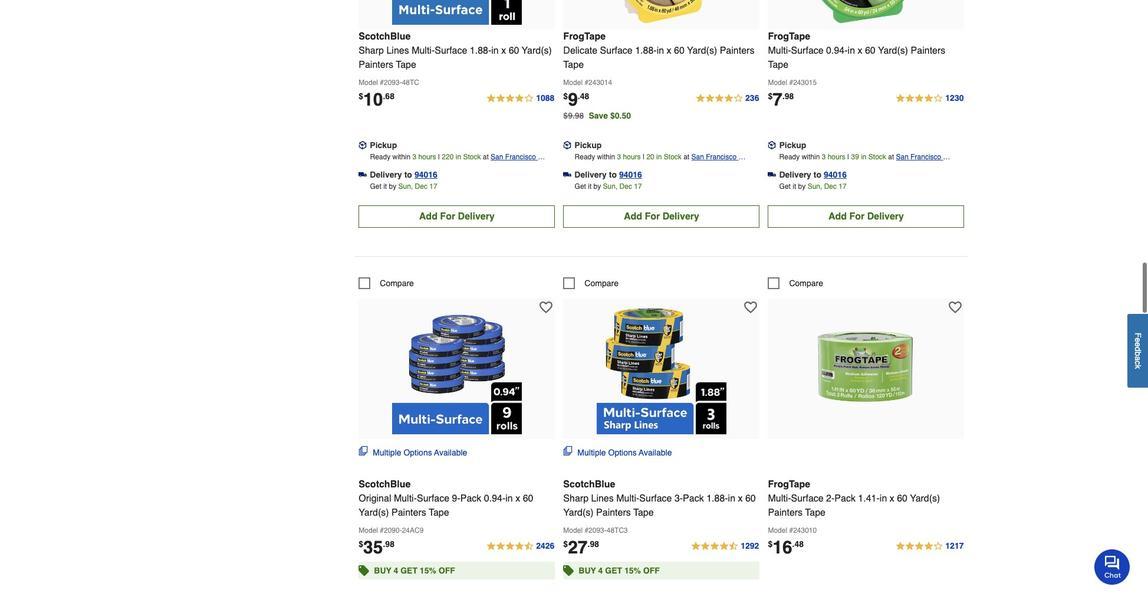 Task type: describe. For each thing, give the bounding box(es) containing it.
truck filled image for ready within 3 hours | 39 in stock at san francisco lowe's
[[769, 170, 777, 178]]

48tc3
[[607, 526, 628, 534]]

1088
[[537, 93, 555, 102]]

1 add for delivery button from the left
[[359, 205, 556, 227]]

4 for 35
[[394, 565, 399, 575]]

get for 35
[[401, 565, 418, 575]]

at for 20
[[684, 152, 690, 160]]

model for sharp lines multi-surface 3-pack 1.88-in x 60 yard(s) painters tape
[[564, 526, 583, 534]]

10
[[364, 88, 383, 109]]

39
[[852, 152, 860, 160]]

scotchblue original multi-surface 9-pack 0.94-in x 60 yard(s) painters tape image
[[392, 304, 522, 434]]

243015
[[794, 78, 817, 86]]

x inside frogtape delicate surface 1.88-in x 60 yard(s) painters tape
[[667, 45, 672, 55]]

yard(s) inside frogtape delicate surface 1.88-in x 60 yard(s) painters tape
[[688, 45, 718, 55]]

model for multi-surface 2-pack 1.41-in x 60 yard(s) painters tape
[[769, 526, 788, 534]]

to for 39
[[814, 169, 822, 179]]

tape inside the frogtape multi-surface 2-pack 1.41-in x 60 yard(s) painters tape
[[806, 507, 826, 517]]

pickup for ready within 3 hours | 220 in stock at san francisco lowe's
[[370, 140, 397, 149]]

$ 16 .48
[[769, 536, 804, 557]]

2426
[[537, 540, 555, 550]]

4 stars image for 7
[[896, 91, 965, 105]]

4 stars image for 9
[[696, 91, 760, 105]]

yard(s) inside scotchblue original multi-surface 9-pack 0.94-in x 60 yard(s) painters tape
[[359, 507, 389, 517]]

delivery to 94016 for ready within 3 hours | 220 in stock at san francisco lowe's
[[370, 169, 438, 179]]

2-
[[827, 493, 835, 503]]

ready for ready within 3 hours | 39 in stock at san francisco lowe's
[[780, 152, 800, 160]]

chat invite button image
[[1095, 549, 1131, 585]]

# for sharp lines multi-surface 1.88-in x 60 yard(s) painters tape
[[380, 78, 384, 86]]

original
[[359, 493, 392, 503]]

in inside the frogtape multi-surface 2-pack 1.41-in x 60 yard(s) painters tape
[[880, 493, 888, 503]]

multi- inside the frogtape multi-surface 2-pack 1.41-in x 60 yard(s) painters tape
[[769, 493, 792, 503]]

94016 button for 20
[[620, 168, 643, 180]]

$ 9 .48
[[564, 88, 590, 109]]

k
[[1134, 365, 1144, 369]]

1 for from the left
[[440, 211, 456, 221]]

multiple for scotchblue original multi-surface 9-pack 0.94-in x 60 yard(s) painters tape image
[[373, 447, 402, 457]]

san for ready within 3 hours | 20 in stock at san francisco lowe's
[[692, 152, 705, 160]]

scotchblue sharp lines multi-surface 3-pack 1.88-in x 60 yard(s) painters tape
[[564, 478, 756, 517]]

buy for 27
[[579, 565, 596, 575]]

scotchblue for painters
[[359, 478, 411, 489]]

2426 button
[[486, 539, 556, 553]]

15% for 27
[[625, 565, 641, 575]]

lowe's for ready within 3 hours | 220 in stock at san francisco lowe's
[[491, 164, 513, 172]]

add for delivery for third add for delivery button from the left
[[829, 211, 905, 221]]

$ for 7
[[769, 91, 773, 100]]

options for scotchblue original multi-surface 9-pack 0.94-in x 60 yard(s) painters tape image
[[404, 447, 432, 457]]

1.88- inside frogtape delicate surface 1.88-in x 60 yard(s) painters tape
[[636, 45, 657, 55]]

60 inside the frogtape multi-surface 2-pack 1.41-in x 60 yard(s) painters tape
[[898, 493, 908, 503]]

painters inside frogtape delicate surface 1.88-in x 60 yard(s) painters tape
[[720, 45, 755, 55]]

model # 243014
[[564, 78, 613, 86]]

francisco for ready within 3 hours | 220 in stock at san francisco lowe's
[[506, 152, 536, 160]]

at for 220
[[483, 152, 489, 160]]

b
[[1134, 352, 1144, 356]]

in inside frogtape multi-surface 0.94-in x 60 yard(s) painters tape
[[848, 45, 856, 55]]

scotchblue sharp lines multi-surface 3-pack 1.88-in x 60 yard(s) painters tape image
[[597, 304, 727, 434]]

dec for 20
[[620, 182, 633, 190]]

it for ready within 3 hours | 220 in stock at san francisco lowe's
[[384, 182, 387, 190]]

within for ready within 3 hours | 220 in stock at san francisco lowe's
[[393, 152, 411, 160]]

2090-
[[384, 526, 402, 534]]

1.88- inside scotchblue sharp lines multi-surface 3-pack 1.88-in x 60 yard(s) painters tape
[[707, 493, 729, 503]]

tape inside scotchblue original multi-surface 9-pack 0.94-in x 60 yard(s) painters tape
[[429, 507, 449, 517]]

3-
[[675, 493, 683, 503]]

220
[[442, 152, 454, 160]]

0.94- inside scotchblue original multi-surface 9-pack 0.94-in x 60 yard(s) painters tape
[[484, 493, 506, 503]]

frogtape multi-surface 2-pack 1.41-in x 60 yard(s) painters tape image
[[802, 304, 932, 434]]

frogtape multi-surface 0.94-in x 60 yard(s) painters tape image
[[802, 0, 932, 24]]

sun, for ready within 3 hours | 220 in stock at san francisco lowe's
[[399, 182, 413, 190]]

by for ready within 3 hours | 220 in stock at san francisco lowe's
[[389, 182, 397, 190]]

off for 27
[[644, 565, 660, 575]]

2 add for delivery button from the left
[[564, 205, 760, 227]]

model for multi-surface 0.94-in x 60 yard(s) painters tape
[[769, 78, 788, 86]]

c
[[1134, 361, 1144, 365]]

48tc
[[402, 78, 420, 86]]

tape inside 'scotchblue sharp lines multi-surface 1.88-in x 60 yard(s) painters tape'
[[396, 59, 417, 70]]

model # 2093-48tc3
[[564, 526, 628, 534]]

scotchblue sharp lines multi-surface 1.88-in x 60 yard(s) painters tape
[[359, 31, 552, 70]]

5014391699 element
[[769, 277, 824, 288]]

hours for 39
[[828, 152, 846, 160]]

frogtape multi-surface 2-pack 1.41-in x 60 yard(s) painters tape
[[769, 478, 941, 517]]

lines for tape
[[387, 45, 409, 55]]

multiple options available for scotchblue original multi-surface 9-pack 0.94-in x 60 yard(s) painters tape image
[[373, 447, 468, 457]]

in inside 'scotchblue sharp lines multi-surface 1.88-in x 60 yard(s) painters tape'
[[492, 45, 499, 55]]

.98 for 35
[[383, 539, 395, 548]]

to for 20
[[609, 169, 617, 179]]

get for ready within 3 hours | 220 in stock at san francisco lowe's
[[370, 182, 382, 190]]

get it by sun, dec 17 for ready within 3 hours | 39 in stock at san francisco lowe's
[[780, 182, 847, 190]]

94016 for 39
[[824, 169, 847, 179]]

tag filled image
[[359, 562, 370, 578]]

was price $9.98 element
[[564, 107, 589, 120]]

painters inside scotchblue original multi-surface 9-pack 0.94-in x 60 yard(s) painters tape
[[392, 507, 426, 517]]

stock for 220
[[463, 152, 481, 160]]

x inside 'scotchblue sharp lines multi-surface 1.88-in x 60 yard(s) painters tape'
[[502, 45, 506, 55]]

pickup image
[[359, 140, 367, 149]]

f
[[1134, 333, 1144, 338]]

multiple options available link for scotchblue original multi-surface 9-pack 0.94-in x 60 yard(s) painters tape image
[[359, 445, 468, 458]]

1.41-
[[859, 493, 880, 503]]

x inside the frogtape multi-surface 2-pack 1.41-in x 60 yard(s) painters tape
[[890, 493, 895, 503]]

236 button
[[696, 91, 760, 105]]

60 inside scotchblue original multi-surface 9-pack 0.94-in x 60 yard(s) painters tape
[[523, 493, 534, 503]]

frogtape for frogtape delicate surface 1.88-in x 60 yard(s) painters tape
[[564, 31, 606, 41]]

in inside frogtape delicate surface 1.88-in x 60 yard(s) painters tape
[[657, 45, 665, 55]]

multi- inside 'scotchblue sharp lines multi-surface 1.88-in x 60 yard(s) painters tape'
[[412, 45, 435, 55]]

san francisco lowe's button for ready within 3 hours | 220 in stock at san francisco lowe's
[[491, 150, 556, 172]]

1 heart outline image from the left
[[540, 300, 553, 313]]

0.94- inside frogtape multi-surface 0.94-in x 60 yard(s) painters tape
[[827, 45, 848, 55]]

delicate
[[564, 45, 598, 55]]

24ac9
[[402, 526, 424, 534]]

3 heart outline image from the left
[[950, 300, 963, 313]]

$0.50
[[611, 110, 631, 120]]

x inside scotchblue sharp lines multi-surface 3-pack 1.88-in x 60 yard(s) painters tape
[[739, 493, 743, 503]]

stock for 39
[[869, 152, 887, 160]]

1292
[[741, 540, 760, 550]]

ready for ready within 3 hours | 220 in stock at san francisco lowe's
[[370, 152, 391, 160]]

$ 35 .98
[[359, 536, 395, 557]]

d
[[1134, 347, 1144, 352]]

$ for 35
[[359, 539, 364, 548]]

94016 button for 39
[[824, 168, 847, 180]]

1292 button
[[691, 539, 760, 553]]

truck filled image
[[564, 170, 572, 178]]

frogtape multi-surface 0.94-in x 60 yard(s) painters tape
[[769, 31, 946, 70]]

.98 for 27
[[588, 539, 600, 548]]

17 for 220
[[430, 182, 438, 190]]

x inside scotchblue original multi-surface 9-pack 0.94-in x 60 yard(s) painters tape
[[516, 493, 521, 503]]

f e e d b a c k button
[[1128, 314, 1149, 388]]

frogtape delicate surface 1.88-in x 60 yard(s) painters tape
[[564, 31, 755, 70]]

actual price $10.68 element
[[359, 88, 395, 109]]

60 inside 'scotchblue sharp lines multi-surface 1.88-in x 60 yard(s) painters tape'
[[509, 45, 520, 55]]

painters inside 'scotchblue sharp lines multi-surface 1.88-in x 60 yard(s) painters tape'
[[359, 59, 394, 70]]

multiple for scotchblue sharp lines multi-surface 3-pack 1.88-in x 60 yard(s) painters tape image at the right bottom of page
[[578, 447, 606, 457]]

painters inside frogtape multi-surface 0.94-in x 60 yard(s) painters tape
[[912, 45, 946, 55]]

buy 4 get 15% off for 27
[[579, 565, 660, 575]]

236
[[746, 93, 760, 102]]

$ for 10
[[359, 91, 364, 100]]

4 stars image for 16
[[896, 539, 965, 553]]

actual price $35.98 element
[[359, 536, 395, 557]]

60 inside frogtape multi-surface 0.94-in x 60 yard(s) painters tape
[[866, 45, 876, 55]]

surface inside 'scotchblue sharp lines multi-surface 1.88-in x 60 yard(s) painters tape'
[[435, 45, 468, 55]]

27
[[568, 536, 588, 557]]

pickup image for ready within 3 hours | 20 in stock at san francisco lowe's
[[564, 140, 572, 149]]

in inside scotchblue sharp lines multi-surface 3-pack 1.88-in x 60 yard(s) painters tape
[[729, 493, 736, 503]]

2 add from the left
[[624, 211, 643, 221]]

1002690432 element
[[359, 277, 414, 288]]

9
[[568, 88, 578, 109]]

.48 for 9
[[578, 91, 590, 100]]

1230 button
[[896, 91, 965, 105]]

save
[[589, 110, 608, 120]]

1217
[[946, 540, 965, 550]]

243010
[[794, 526, 817, 534]]

it for ready within 3 hours | 20 in stock at san francisco lowe's
[[588, 182, 592, 190]]

it for ready within 3 hours | 39 in stock at san francisco lowe's
[[793, 182, 797, 190]]

94016 for 20
[[620, 169, 643, 179]]

.48 for 16
[[793, 539, 804, 548]]

15% for 35
[[420, 565, 437, 575]]

get for 27
[[606, 565, 623, 575]]

buy 4 get 15% off for 35
[[374, 565, 455, 575]]

pickup for ready within 3 hours | 20 in stock at san francisco lowe's
[[575, 140, 602, 149]]



Task type: locate. For each thing, give the bounding box(es) containing it.
yard(s) left delicate
[[522, 45, 552, 55]]

pack inside scotchblue sharp lines multi-surface 3-pack 1.88-in x 60 yard(s) painters tape
[[683, 493, 704, 503]]

pack inside the frogtape multi-surface 2-pack 1.41-in x 60 yard(s) painters tape
[[835, 493, 856, 503]]

hours for 220
[[419, 152, 436, 160]]

1 4 from the left
[[394, 565, 399, 575]]

model
[[359, 78, 378, 86], [564, 78, 583, 86], [769, 78, 788, 86], [359, 526, 378, 534], [564, 526, 583, 534], [769, 526, 788, 534]]

17 down ready within 3 hours | 20 in stock at san francisco lowe's on the right of page
[[635, 182, 642, 190]]

1 horizontal spatial available
[[639, 447, 672, 457]]

1 add for delivery from the left
[[419, 211, 495, 221]]

3 hours from the left
[[828, 152, 846, 160]]

2 san from the left
[[692, 152, 705, 160]]

3 within from the left
[[802, 152, 820, 160]]

sharp up model # 2093-48tc
[[359, 45, 384, 55]]

0 vertical spatial 0.94-
[[827, 45, 848, 55]]

yard(s) inside frogtape multi-surface 0.94-in x 60 yard(s) painters tape
[[879, 45, 909, 55]]

hours
[[419, 152, 436, 160], [624, 152, 641, 160], [828, 152, 846, 160]]

$ inside "$ 10 .68"
[[359, 91, 364, 100]]

2 multiple options available link from the left
[[564, 445, 672, 458]]

4 stars image containing 236
[[696, 91, 760, 105]]

get for ready within 3 hours | 39 in stock at san francisco lowe's
[[780, 182, 791, 190]]

2 horizontal spatial pickup
[[780, 140, 807, 149]]

san for ready within 3 hours | 39 in stock at san francisco lowe's
[[897, 152, 909, 160]]

get it by sun, dec 17 down ready within 3 hours | 39 in stock at san francisco lowe's
[[780, 182, 847, 190]]

pickup image for ready within 3 hours | 39 in stock at san francisco lowe's
[[769, 140, 777, 149]]

1 horizontal spatial get
[[606, 565, 623, 575]]

ready down $9.98
[[575, 152, 596, 160]]

2 horizontal spatial for
[[850, 211, 865, 221]]

0.94-
[[827, 45, 848, 55], [484, 493, 506, 503]]

san francisco lowe's button for ready within 3 hours | 39 in stock at san francisco lowe's
[[897, 150, 965, 172]]

0 horizontal spatial available
[[434, 447, 468, 457]]

$ for 16
[[769, 539, 773, 548]]

1 at from the left
[[483, 152, 489, 160]]

3 inside ready within 3 hours | 20 in stock at san francisco lowe's
[[618, 152, 622, 160]]

2 within from the left
[[598, 152, 616, 160]]

# up $ 16 .48
[[790, 526, 794, 534]]

2 horizontal spatial 3
[[822, 152, 826, 160]]

2 get from the left
[[575, 182, 587, 190]]

3 to from the left
[[814, 169, 822, 179]]

1 lowe's from the left
[[491, 164, 513, 172]]

actual price $9.48 element
[[564, 88, 590, 109]]

3 compare from the left
[[790, 278, 824, 287]]

.68
[[383, 91, 395, 100]]

available up scotchblue sharp lines multi-surface 3-pack 1.88-in x 60 yard(s) painters tape
[[639, 447, 672, 457]]

3 dec from the left
[[825, 182, 837, 190]]

2 horizontal spatial san
[[897, 152, 909, 160]]

hours left "39"
[[828, 152, 846, 160]]

.98 for 7
[[783, 91, 795, 100]]

tape inside frogtape multi-surface 0.94-in x 60 yard(s) painters tape
[[769, 59, 789, 70]]

$ inside '$ 9 .48'
[[564, 91, 568, 100]]

san francisco lowe's button
[[491, 150, 556, 172], [692, 150, 760, 172], [897, 150, 965, 172]]

1 sun, from the left
[[399, 182, 413, 190]]

in inside scotchblue original multi-surface 9-pack 0.94-in x 60 yard(s) painters tape
[[506, 493, 513, 503]]

1 horizontal spatial 3
[[618, 152, 622, 160]]

hours inside ready within 3 hours | 39 in stock at san francisco lowe's
[[828, 152, 846, 160]]

2 truck filled image from the left
[[769, 170, 777, 178]]

sharp inside 'scotchblue sharp lines multi-surface 1.88-in x 60 yard(s) painters tape'
[[359, 45, 384, 55]]

compare for 5014391699 element
[[790, 278, 824, 287]]

1 stock from the left
[[463, 152, 481, 160]]

| for 220
[[438, 152, 440, 160]]

16
[[773, 536, 793, 557]]

1 compare from the left
[[380, 278, 414, 287]]

4 stars image for 10
[[486, 91, 556, 105]]

3 add for delivery button from the left
[[769, 205, 965, 227]]

get
[[370, 182, 382, 190], [575, 182, 587, 190], [780, 182, 791, 190]]

3 for 220
[[413, 152, 417, 160]]

2 15% from the left
[[625, 565, 641, 575]]

1 buy from the left
[[374, 565, 392, 575]]

a
[[1134, 356, 1144, 361]]

multi- up model # 243015
[[769, 45, 792, 55]]

dec for 39
[[825, 182, 837, 190]]

get down 24ac9
[[401, 565, 418, 575]]

2093-
[[384, 78, 402, 86], [589, 526, 607, 534]]

2 horizontal spatial lowe's
[[897, 164, 919, 172]]

1 horizontal spatial .48
[[793, 539, 804, 548]]

multi-
[[412, 45, 435, 55], [769, 45, 792, 55], [394, 493, 417, 503], [617, 493, 640, 503], [769, 493, 792, 503]]

1 by from the left
[[389, 182, 397, 190]]

2 ready from the left
[[575, 152, 596, 160]]

2 horizontal spatial at
[[889, 152, 895, 160]]

.48 down model # 243010
[[793, 539, 804, 548]]

off for 35
[[439, 565, 455, 575]]

0 horizontal spatial pack
[[461, 493, 482, 503]]

in down frogtape delicate surface 1.88-in x 60 yard(s) painters tape image
[[657, 45, 665, 55]]

1 horizontal spatial buy 4 get 15% off
[[579, 565, 660, 575]]

2 hours from the left
[[624, 152, 641, 160]]

.48 inside '$ 9 .48'
[[578, 91, 590, 100]]

3 add for delivery from the left
[[829, 211, 905, 221]]

0 horizontal spatial .48
[[578, 91, 590, 100]]

2093- for yard(s)
[[589, 526, 607, 534]]

yard(s) up model # 2093-48tc3 at the bottom of the page
[[564, 507, 594, 517]]

0 horizontal spatial get
[[370, 182, 382, 190]]

pickup image up truck filled icon
[[564, 140, 572, 149]]

0 vertical spatial sharp
[[359, 45, 384, 55]]

scotchblue sharp lines multi-surface 1.88-in x 60 yard(s) painters tape image
[[392, 0, 522, 24]]

1 hours from the left
[[419, 152, 436, 160]]

1 truck filled image from the left
[[359, 170, 367, 178]]

4.5 stars image for 27
[[691, 539, 760, 553]]

lowe's for ready within 3 hours | 20 in stock at san francisco lowe's
[[692, 164, 714, 172]]

francisco
[[506, 152, 536, 160], [706, 152, 737, 160], [911, 152, 942, 160]]

$ inside the $ 27 .98
[[564, 539, 568, 548]]

0 horizontal spatial 94016 button
[[415, 168, 438, 180]]

buy 4 get 15% off
[[374, 565, 455, 575], [579, 565, 660, 575]]

0 horizontal spatial it
[[384, 182, 387, 190]]

2 horizontal spatial add for delivery
[[829, 211, 905, 221]]

2 horizontal spatial get it by sun, dec 17
[[780, 182, 847, 190]]

| for 20
[[643, 152, 645, 160]]

scotchblue inside scotchblue sharp lines multi-surface 3-pack 1.88-in x 60 yard(s) painters tape
[[564, 478, 616, 489]]

get for ready within 3 hours | 20 in stock at san francisco lowe's
[[575, 182, 587, 190]]

1 available from the left
[[434, 447, 468, 457]]

frogtape up model # 243010
[[769, 478, 811, 489]]

$9.98 save $0.50
[[564, 110, 631, 120]]

1 e from the top
[[1134, 338, 1144, 342]]

multiple options available up scotchblue original multi-surface 9-pack 0.94-in x 60 yard(s) painters tape
[[373, 447, 468, 457]]

1 pickup from the left
[[370, 140, 397, 149]]

san right "39"
[[897, 152, 909, 160]]

3 get it by sun, dec 17 from the left
[[780, 182, 847, 190]]

0 horizontal spatial lowe's
[[491, 164, 513, 172]]

0 horizontal spatial multiple
[[373, 447, 402, 457]]

in inside ready within 3 hours | 39 in stock at san francisco lowe's
[[862, 152, 867, 160]]

# for sharp lines multi-surface 3-pack 1.88-in x 60 yard(s) painters tape
[[585, 526, 589, 534]]

ready down '$ 7 .98'
[[780, 152, 800, 160]]

2 by from the left
[[594, 182, 601, 190]]

stock inside ready within 3 hours | 220 in stock at san francisco lowe's
[[463, 152, 481, 160]]

0 vertical spatial .48
[[578, 91, 590, 100]]

x up 1292
[[739, 493, 743, 503]]

1 horizontal spatial stock
[[664, 152, 682, 160]]

2093- for tape
[[384, 78, 402, 86]]

add for delivery down ready within 3 hours | 20 in stock at san francisco lowe's on the right of page
[[624, 211, 700, 221]]

2 san francisco lowe's button from the left
[[692, 150, 760, 172]]

sun, down ready within 3 hours | 220 in stock at san francisco lowe's
[[399, 182, 413, 190]]

lines for yard(s)
[[592, 493, 614, 503]]

model # 243015
[[769, 78, 817, 86]]

painters inside scotchblue sharp lines multi-surface 3-pack 1.88-in x 60 yard(s) painters tape
[[597, 507, 631, 517]]

1 multiple from the left
[[373, 447, 402, 457]]

4 stars image containing 1217
[[896, 539, 965, 553]]

compare for 1002690432 element at the left
[[380, 278, 414, 287]]

0 horizontal spatial pickup
[[370, 140, 397, 149]]

at
[[483, 152, 489, 160], [684, 152, 690, 160], [889, 152, 895, 160]]

ready inside ready within 3 hours | 20 in stock at san francisco lowe's
[[575, 152, 596, 160]]

delivery
[[370, 169, 402, 179], [575, 169, 607, 179], [780, 169, 812, 179], [458, 211, 495, 221], [663, 211, 700, 221], [868, 211, 905, 221]]

1.88- down frogtape delicate surface 1.88-in x 60 yard(s) painters tape image
[[636, 45, 657, 55]]

x down the frogtape multi-surface 0.94-in x 60 yard(s) painters tape 'image'
[[858, 45, 863, 55]]

1 | from the left
[[438, 152, 440, 160]]

$ inside $ 16 .48
[[769, 539, 773, 548]]

$ up tag filled icon
[[359, 539, 364, 548]]

0 horizontal spatial truck filled image
[[359, 170, 367, 178]]

2 | from the left
[[643, 152, 645, 160]]

compare inside 5014391699 element
[[790, 278, 824, 287]]

.48
[[578, 91, 590, 100], [793, 539, 804, 548]]

frogtape delicate surface 1.88-in x 60 yard(s) painters tape image
[[597, 0, 727, 24]]

yard(s) inside scotchblue sharp lines multi-surface 3-pack 1.88-in x 60 yard(s) painters tape
[[564, 507, 594, 517]]

get
[[401, 565, 418, 575], [606, 565, 623, 575]]

9-
[[452, 493, 461, 503]]

sun, for ready within 3 hours | 39 in stock at san francisco lowe's
[[808, 182, 823, 190]]

2 e from the top
[[1134, 342, 1144, 347]]

0 horizontal spatial add
[[419, 211, 438, 221]]

san francisco lowe's button for ready within 3 hours | 20 in stock at san francisco lowe's
[[692, 150, 760, 172]]

0 vertical spatial 2093-
[[384, 78, 402, 86]]

within inside ready within 3 hours | 20 in stock at san francisco lowe's
[[598, 152, 616, 160]]

$9.98
[[564, 110, 584, 120]]

at inside ready within 3 hours | 20 in stock at san francisco lowe's
[[684, 152, 690, 160]]

1217 button
[[896, 539, 965, 553]]

4.5 stars image containing 1292
[[691, 539, 760, 553]]

$ 27 .98
[[564, 536, 600, 557]]

$ inside $ 35 .98
[[359, 539, 364, 548]]

ready for ready within 3 hours | 20 in stock at san francisco lowe's
[[575, 152, 596, 160]]

scotchblue for yard(s)
[[564, 478, 616, 489]]

frogtape inside frogtape multi-surface 0.94-in x 60 yard(s) painters tape
[[769, 31, 811, 41]]

yard(s) inside the frogtape multi-surface 2-pack 1.41-in x 60 yard(s) painters tape
[[911, 493, 941, 503]]

lines inside 'scotchblue sharp lines multi-surface 1.88-in x 60 yard(s) painters tape'
[[387, 45, 409, 55]]

3 by from the left
[[799, 182, 806, 190]]

for
[[440, 211, 456, 221], [645, 211, 660, 221], [850, 211, 865, 221]]

$ right the 1088
[[564, 91, 568, 100]]

tape inside scotchblue sharp lines multi-surface 3-pack 1.88-in x 60 yard(s) painters tape
[[634, 507, 654, 517]]

2 delivery to 94016 from the left
[[575, 169, 643, 179]]

ready inside ready within 3 hours | 220 in stock at san francisco lowe's
[[370, 152, 391, 160]]

2 horizontal spatial hours
[[828, 152, 846, 160]]

san right 20
[[692, 152, 705, 160]]

yard(s) down the frogtape multi-surface 0.94-in x 60 yard(s) painters tape 'image'
[[879, 45, 909, 55]]

in down the frogtape multi-surface 0.94-in x 60 yard(s) painters tape 'image'
[[848, 45, 856, 55]]

x inside frogtape multi-surface 0.94-in x 60 yard(s) painters tape
[[858, 45, 863, 55]]

0 horizontal spatial compare
[[380, 278, 414, 287]]

it
[[384, 182, 387, 190], [588, 182, 592, 190], [793, 182, 797, 190]]

0 horizontal spatial .98
[[383, 539, 395, 548]]

sun, for ready within 3 hours | 20 in stock at san francisco lowe's
[[603, 182, 618, 190]]

60 up 1292
[[746, 493, 756, 503]]

lowe's inside ready within 3 hours | 20 in stock at san francisco lowe's
[[692, 164, 714, 172]]

surface inside scotchblue original multi-surface 9-pack 0.94-in x 60 yard(s) painters tape
[[417, 493, 450, 503]]

$ 10 .68
[[359, 88, 395, 109]]

in inside ready within 3 hours | 20 in stock at san francisco lowe's
[[657, 152, 662, 160]]

1 horizontal spatial lines
[[592, 493, 614, 503]]

3 lowe's from the left
[[897, 164, 919, 172]]

1 pickup image from the left
[[564, 140, 572, 149]]

delivery to 94016 for ready within 3 hours | 20 in stock at san francisco lowe's
[[575, 169, 643, 179]]

pickup
[[370, 140, 397, 149], [575, 140, 602, 149], [780, 140, 807, 149]]

4.5 stars image for 35
[[486, 539, 556, 553]]

compare inside 1002095774 element
[[585, 278, 619, 287]]

# for original multi-surface 9-pack 0.94-in x 60 yard(s) painters tape
[[380, 526, 384, 534]]

multi- inside scotchblue sharp lines multi-surface 3-pack 1.88-in x 60 yard(s) painters tape
[[617, 493, 640, 503]]

2 off from the left
[[644, 565, 660, 575]]

4
[[394, 565, 399, 575], [599, 565, 603, 575]]

94016 for 220
[[415, 169, 438, 179]]

model for original multi-surface 9-pack 0.94-in x 60 yard(s) painters tape
[[359, 526, 378, 534]]

3 94016 from the left
[[824, 169, 847, 179]]

x up 1088 button
[[502, 45, 506, 55]]

tape
[[396, 59, 417, 70], [564, 59, 584, 70], [769, 59, 789, 70], [429, 507, 449, 517], [634, 507, 654, 517], [806, 507, 826, 517]]

frogtape up delicate
[[564, 31, 606, 41]]

at inside ready within 3 hours | 220 in stock at san francisco lowe's
[[483, 152, 489, 160]]

7
[[773, 88, 783, 109]]

multi- inside frogtape multi-surface 0.94-in x 60 yard(s) painters tape
[[769, 45, 792, 55]]

options
[[404, 447, 432, 457], [609, 447, 637, 457]]

1 multiple options available from the left
[[373, 447, 468, 457]]

lowe's inside ready within 3 hours | 39 in stock at san francisco lowe's
[[897, 164, 919, 172]]

lines inside scotchblue sharp lines multi-surface 3-pack 1.88-in x 60 yard(s) painters tape
[[592, 493, 614, 503]]

san inside ready within 3 hours | 220 in stock at san francisco lowe's
[[491, 152, 504, 160]]

| inside ready within 3 hours | 39 in stock at san francisco lowe's
[[848, 152, 850, 160]]

in right 220
[[456, 152, 462, 160]]

17 down ready within 3 hours | 220 in stock at san francisco lowe's
[[430, 182, 438, 190]]

0 horizontal spatial hours
[[419, 152, 436, 160]]

1 vertical spatial sharp
[[564, 493, 589, 503]]

for down ready within 3 hours | 20 in stock at san francisco lowe's on the right of page
[[645, 211, 660, 221]]

1 get from the left
[[401, 565, 418, 575]]

model for sharp lines multi-surface 1.88-in x 60 yard(s) painters tape
[[359, 78, 378, 86]]

4 for 27
[[599, 565, 603, 575]]

francisco down 1230 button
[[911, 152, 942, 160]]

94016
[[415, 169, 438, 179], [620, 169, 643, 179], [824, 169, 847, 179]]

for down ready within 3 hours | 39 in stock at san francisco lowe's
[[850, 211, 865, 221]]

stock inside ready within 3 hours | 20 in stock at san francisco lowe's
[[664, 152, 682, 160]]

2 pickup image from the left
[[769, 140, 777, 149]]

available for scotchblue original multi-surface 9-pack 0.94-in x 60 yard(s) painters tape image
[[434, 447, 468, 457]]

tag filled image
[[564, 562, 574, 578]]

0 horizontal spatial within
[[393, 152, 411, 160]]

4.5 stars image left 27 in the bottom of the page
[[486, 539, 556, 553]]

surface inside frogtape delicate surface 1.88-in x 60 yard(s) painters tape
[[601, 45, 633, 55]]

x up 2426 button
[[516, 493, 521, 503]]

actual price $7.98 element
[[769, 88, 795, 109]]

2 horizontal spatial francisco
[[911, 152, 942, 160]]

1 vertical spatial 0.94-
[[484, 493, 506, 503]]

0 horizontal spatial francisco
[[506, 152, 536, 160]]

3 left "39"
[[822, 152, 826, 160]]

2 horizontal spatial within
[[802, 152, 820, 160]]

4 down the $ 27 .98
[[599, 565, 603, 575]]

sharp up model # 2093-48tc3 at the bottom of the page
[[564, 493, 589, 503]]

2 sun, from the left
[[603, 182, 618, 190]]

1 off from the left
[[439, 565, 455, 575]]

francisco down 1088 button
[[506, 152, 536, 160]]

$
[[359, 91, 364, 100], [564, 91, 568, 100], [769, 91, 773, 100], [359, 539, 364, 548], [564, 539, 568, 548], [769, 539, 773, 548]]

2 horizontal spatial stock
[[869, 152, 887, 160]]

add for delivery down ready within 3 hours | 39 in stock at san francisco lowe's
[[829, 211, 905, 221]]

1 within from the left
[[393, 152, 411, 160]]

1088 button
[[486, 91, 556, 105]]

.98 inside $ 35 .98
[[383, 539, 395, 548]]

add for delivery for first add for delivery button from the left
[[419, 211, 495, 221]]

0 horizontal spatial 4
[[394, 565, 399, 575]]

add for delivery button down ready within 3 hours | 220 in stock at san francisco lowe's
[[359, 205, 556, 227]]

get down 48tc3
[[606, 565, 623, 575]]

1 san from the left
[[491, 152, 504, 160]]

3 inside ready within 3 hours | 220 in stock at san francisco lowe's
[[413, 152, 417, 160]]

at for 39
[[889, 152, 895, 160]]

1 94016 from the left
[[415, 169, 438, 179]]

1 15% from the left
[[420, 565, 437, 575]]

model for delicate surface 1.88-in x 60 yard(s) painters tape
[[564, 78, 583, 86]]

stock right "39"
[[869, 152, 887, 160]]

2 horizontal spatial by
[[799, 182, 806, 190]]

3 for 20
[[618, 152, 622, 160]]

francisco inside ready within 3 hours | 220 in stock at san francisco lowe's
[[506, 152, 536, 160]]

1 horizontal spatial 17
[[635, 182, 642, 190]]

2 for from the left
[[645, 211, 660, 221]]

1 horizontal spatial 2093-
[[589, 526, 607, 534]]

$ 7 .98
[[769, 88, 795, 109]]

scotchblue for tape
[[359, 31, 411, 41]]

san right 220
[[491, 152, 504, 160]]

.98 inside the $ 27 .98
[[588, 539, 600, 548]]

multi- right original
[[394, 493, 417, 503]]

1 horizontal spatial get it by sun, dec 17
[[575, 182, 642, 190]]

0 horizontal spatial by
[[389, 182, 397, 190]]

model up 35
[[359, 526, 378, 534]]

35
[[364, 536, 383, 557]]

$ left ".68"
[[359, 91, 364, 100]]

0 horizontal spatial 17
[[430, 182, 438, 190]]

1 horizontal spatial 4
[[599, 565, 603, 575]]

2 horizontal spatial delivery to 94016
[[780, 169, 847, 179]]

1 horizontal spatial 0.94-
[[827, 45, 848, 55]]

available for scotchblue sharp lines multi-surface 3-pack 1.88-in x 60 yard(s) painters tape image at the right bottom of page
[[639, 447, 672, 457]]

.98 down model # 243015
[[783, 91, 795, 100]]

1 get it by sun, dec 17 from the left
[[370, 182, 438, 190]]

1 horizontal spatial 15%
[[625, 565, 641, 575]]

1230
[[946, 93, 965, 102]]

x down frogtape delicate surface 1.88-in x 60 yard(s) painters tape image
[[667, 45, 672, 55]]

| inside ready within 3 hours | 20 in stock at san francisco lowe's
[[643, 152, 645, 160]]

1 horizontal spatial get
[[575, 182, 587, 190]]

2 options from the left
[[609, 447, 637, 457]]

truck filled image
[[359, 170, 367, 178], [769, 170, 777, 178]]

add
[[419, 211, 438, 221], [624, 211, 643, 221], [829, 211, 847, 221]]

within inside ready within 3 hours | 39 in stock at san francisco lowe's
[[802, 152, 820, 160]]

multiple options available link for scotchblue sharp lines multi-surface 3-pack 1.88-in x 60 yard(s) painters tape image at the right bottom of page
[[564, 445, 672, 458]]

# for delicate surface 1.88-in x 60 yard(s) painters tape
[[585, 78, 589, 86]]

truck filled image for ready within 3 hours | 220 in stock at san francisco lowe's
[[359, 170, 367, 178]]

4 stars image containing 1088
[[486, 91, 556, 105]]

get it by sun, dec 17 down ready within 3 hours | 220 in stock at san francisco lowe's
[[370, 182, 438, 190]]

0 horizontal spatial heart outline image
[[540, 300, 553, 313]]

hours inside ready within 3 hours | 220 in stock at san francisco lowe's
[[419, 152, 436, 160]]

1 horizontal spatial sharp
[[564, 493, 589, 503]]

frogtape inside frogtape delicate surface 1.88-in x 60 yard(s) painters tape
[[564, 31, 606, 41]]

to for 220
[[405, 169, 412, 179]]

2 get from the left
[[606, 565, 623, 575]]

stock
[[463, 152, 481, 160], [664, 152, 682, 160], [869, 152, 887, 160]]

actual price $27.98 element
[[564, 536, 600, 557]]

sun,
[[399, 182, 413, 190], [603, 182, 618, 190], [808, 182, 823, 190]]

multiple options available for scotchblue sharp lines multi-surface 3-pack 1.88-in x 60 yard(s) painters tape image at the right bottom of page
[[578, 447, 672, 457]]

sharp
[[359, 45, 384, 55], [564, 493, 589, 503]]

sharp inside scotchblue sharp lines multi-surface 3-pack 1.88-in x 60 yard(s) painters tape
[[564, 493, 589, 503]]

model up 9
[[564, 78, 583, 86]]

model # 243010
[[769, 526, 817, 534]]

multi- inside scotchblue original multi-surface 9-pack 0.94-in x 60 yard(s) painters tape
[[394, 493, 417, 503]]

hours inside ready within 3 hours | 20 in stock at san francisco lowe's
[[624, 152, 641, 160]]

1 horizontal spatial it
[[588, 182, 592, 190]]

compare for 1002095774 element
[[585, 278, 619, 287]]

frogtape for frogtape multi-surface 2-pack 1.41-in x 60 yard(s) painters tape
[[769, 478, 811, 489]]

0 horizontal spatial 4.5 stars image
[[486, 539, 556, 553]]

2 horizontal spatial 94016
[[824, 169, 847, 179]]

add for delivery button down ready within 3 hours | 39 in stock at san francisco lowe's
[[769, 205, 965, 227]]

2 multiple from the left
[[578, 447, 606, 457]]

4.5 stars image left 16
[[691, 539, 760, 553]]

1 add from the left
[[419, 211, 438, 221]]

within left 220
[[393, 152, 411, 160]]

0 horizontal spatial 94016
[[415, 169, 438, 179]]

multiple
[[373, 447, 402, 457], [578, 447, 606, 457]]

3 add from the left
[[829, 211, 847, 221]]

2 horizontal spatial compare
[[790, 278, 824, 287]]

1 horizontal spatial |
[[643, 152, 645, 160]]

1 94016 button from the left
[[415, 168, 438, 180]]

$ for 27
[[564, 539, 568, 548]]

0 horizontal spatial at
[[483, 152, 489, 160]]

heart outline image
[[540, 300, 553, 313], [745, 300, 758, 313], [950, 300, 963, 313]]

0 horizontal spatial delivery to 94016
[[370, 169, 438, 179]]

available
[[434, 447, 468, 457], [639, 447, 672, 457]]

francisco for ready within 3 hours | 39 in stock at san francisco lowe's
[[911, 152, 942, 160]]

$ inside '$ 7 .98'
[[769, 91, 773, 100]]

2 3 from the left
[[618, 152, 622, 160]]

compare inside 1002690432 element
[[380, 278, 414, 287]]

2 horizontal spatial it
[[793, 182, 797, 190]]

f e e d b a c k
[[1134, 333, 1144, 369]]

2 lowe's from the left
[[692, 164, 714, 172]]

243014
[[589, 78, 613, 86]]

15% down 48tc3
[[625, 565, 641, 575]]

1 horizontal spatial at
[[684, 152, 690, 160]]

1 options from the left
[[404, 447, 432, 457]]

60 inside frogtape delicate surface 1.88-in x 60 yard(s) painters tape
[[675, 45, 685, 55]]

2 to from the left
[[609, 169, 617, 179]]

2 dec from the left
[[620, 182, 633, 190]]

4 stars image
[[486, 91, 556, 105], [696, 91, 760, 105], [896, 91, 965, 105], [896, 539, 965, 553]]

dec
[[415, 182, 428, 190], [620, 182, 633, 190], [825, 182, 837, 190]]

2 horizontal spatial to
[[814, 169, 822, 179]]

1 horizontal spatial add for delivery
[[624, 211, 700, 221]]

2093- up ".68"
[[384, 78, 402, 86]]

.98 down model # 2090-24ac9
[[383, 539, 395, 548]]

1 horizontal spatial 1.88-
[[636, 45, 657, 55]]

1 francisco from the left
[[506, 152, 536, 160]]

ready within 3 hours | 220 in stock at san francisco lowe's
[[370, 152, 538, 172]]

1002095774 element
[[564, 277, 619, 288]]

stock for 20
[[664, 152, 682, 160]]

2 horizontal spatial get
[[780, 182, 791, 190]]

$ for 9
[[564, 91, 568, 100]]

1 horizontal spatial heart outline image
[[745, 300, 758, 313]]

delivery to 94016 for ready within 3 hours | 39 in stock at san francisco lowe's
[[780, 169, 847, 179]]

x
[[502, 45, 506, 55], [667, 45, 672, 55], [858, 45, 863, 55], [516, 493, 521, 503], [739, 493, 743, 503], [890, 493, 895, 503]]

0 horizontal spatial 2093-
[[384, 78, 402, 86]]

scotchblue
[[359, 31, 411, 41], [359, 478, 411, 489], [564, 478, 616, 489]]

surface inside scotchblue sharp lines multi-surface 3-pack 1.88-in x 60 yard(s) painters tape
[[640, 493, 672, 503]]

3 san from the left
[[897, 152, 909, 160]]

2 at from the left
[[684, 152, 690, 160]]

0 horizontal spatial san
[[491, 152, 504, 160]]

pickup right pickup icon
[[370, 140, 397, 149]]

1 horizontal spatial ready
[[575, 152, 596, 160]]

2 buy 4 get 15% off from the left
[[579, 565, 660, 575]]

|
[[438, 152, 440, 160], [643, 152, 645, 160], [848, 152, 850, 160]]

1 horizontal spatial within
[[598, 152, 616, 160]]

san inside ready within 3 hours | 20 in stock at san francisco lowe's
[[692, 152, 705, 160]]

2 94016 button from the left
[[620, 168, 643, 180]]

get it by sun, dec 17 for ready within 3 hours | 20 in stock at san francisco lowe's
[[575, 182, 642, 190]]

1 horizontal spatial buy
[[579, 565, 596, 575]]

3 left 20
[[618, 152, 622, 160]]

3
[[413, 152, 417, 160], [618, 152, 622, 160], [822, 152, 826, 160]]

$ right 1292
[[769, 539, 773, 548]]

1 horizontal spatial by
[[594, 182, 601, 190]]

4.5 stars image containing 2426
[[486, 539, 556, 553]]

1 horizontal spatial .98
[[588, 539, 600, 548]]

within
[[393, 152, 411, 160], [598, 152, 616, 160], [802, 152, 820, 160]]

model # 2093-48tc
[[359, 78, 420, 86]]

0 horizontal spatial options
[[404, 447, 432, 457]]

2 francisco from the left
[[706, 152, 737, 160]]

15% down 24ac9
[[420, 565, 437, 575]]

ready within 3 hours | 20 in stock at san francisco lowe's
[[575, 152, 739, 172]]

0 horizontal spatial dec
[[415, 182, 428, 190]]

4 down $ 35 .98
[[394, 565, 399, 575]]

2 it from the left
[[588, 182, 592, 190]]

in right 2-
[[880, 493, 888, 503]]

1 horizontal spatial add for delivery button
[[564, 205, 760, 227]]

0.94- down the frogtape multi-surface 0.94-in x 60 yard(s) painters tape 'image'
[[827, 45, 848, 55]]

2 multiple options available from the left
[[578, 447, 672, 457]]

options for scotchblue sharp lines multi-surface 3-pack 1.88-in x 60 yard(s) painters tape image at the right bottom of page
[[609, 447, 637, 457]]

sun, down ready within 3 hours | 39 in stock at san francisco lowe's
[[808, 182, 823, 190]]

2 94016 from the left
[[620, 169, 643, 179]]

hours left 220
[[419, 152, 436, 160]]

1 horizontal spatial truck filled image
[[769, 170, 777, 178]]

0.94- right the 9-
[[484, 493, 506, 503]]

3 for from the left
[[850, 211, 865, 221]]

painters up 236 button
[[720, 45, 755, 55]]

1 vertical spatial 2093-
[[589, 526, 607, 534]]

2 horizontal spatial pack
[[835, 493, 856, 503]]

lines up model # 2093-48tc3 at the bottom of the page
[[592, 493, 614, 503]]

1 horizontal spatial pack
[[683, 493, 704, 503]]

scotchblue inside scotchblue original multi-surface 9-pack 0.94-in x 60 yard(s) painters tape
[[359, 478, 411, 489]]

multi- up 48tc
[[412, 45, 435, 55]]

3 3 from the left
[[822, 152, 826, 160]]

1 horizontal spatial francisco
[[706, 152, 737, 160]]

multiple options available
[[373, 447, 468, 457], [578, 447, 672, 457]]

surface
[[435, 45, 468, 55], [601, 45, 633, 55], [792, 45, 824, 55], [417, 493, 450, 503], [640, 493, 672, 503], [792, 493, 824, 503]]

0 horizontal spatial sun,
[[399, 182, 413, 190]]

$ right 2426
[[564, 539, 568, 548]]

94016 button
[[415, 168, 438, 180], [620, 168, 643, 180], [824, 168, 847, 180]]

surface inside frogtape multi-surface 0.94-in x 60 yard(s) painters tape
[[792, 45, 824, 55]]

1 horizontal spatial options
[[609, 447, 637, 457]]

1 dec from the left
[[415, 182, 428, 190]]

surface inside the frogtape multi-surface 2-pack 1.41-in x 60 yard(s) painters tape
[[792, 493, 824, 503]]

1 it from the left
[[384, 182, 387, 190]]

at right 20
[[684, 152, 690, 160]]

2 stock from the left
[[664, 152, 682, 160]]

0 horizontal spatial 15%
[[420, 565, 437, 575]]

2 heart outline image from the left
[[745, 300, 758, 313]]

frogtape inside the frogtape multi-surface 2-pack 1.41-in x 60 yard(s) painters tape
[[769, 478, 811, 489]]

.98
[[783, 91, 795, 100], [383, 539, 395, 548], [588, 539, 600, 548]]

pickup image down 7
[[769, 140, 777, 149]]

compare
[[380, 278, 414, 287], [585, 278, 619, 287], [790, 278, 824, 287]]

add for delivery
[[419, 211, 495, 221], [624, 211, 700, 221], [829, 211, 905, 221]]

#
[[380, 78, 384, 86], [585, 78, 589, 86], [790, 78, 794, 86], [380, 526, 384, 534], [585, 526, 589, 534], [790, 526, 794, 534]]

san inside ready within 3 hours | 39 in stock at san francisco lowe's
[[897, 152, 909, 160]]

1.88- right "3-"
[[707, 493, 729, 503]]

0 horizontal spatial add for delivery
[[419, 211, 495, 221]]

scotchblue up original
[[359, 478, 411, 489]]

1.88-
[[470, 45, 492, 55], [636, 45, 657, 55], [707, 493, 729, 503]]

painters up 48tc3
[[597, 507, 631, 517]]

20
[[647, 152, 655, 160]]

17 for 20
[[635, 182, 642, 190]]

buy 4 get 15% off down 48tc3
[[579, 565, 660, 575]]

at inside ready within 3 hours | 39 in stock at san francisco lowe's
[[889, 152, 895, 160]]

0 horizontal spatial to
[[405, 169, 412, 179]]

within for ready within 3 hours | 20 in stock at san francisco lowe's
[[598, 152, 616, 160]]

| left 220
[[438, 152, 440, 160]]

.98 down model # 2093-48tc3 at the bottom of the page
[[588, 539, 600, 548]]

painters inside the frogtape multi-surface 2-pack 1.41-in x 60 yard(s) painters tape
[[769, 507, 803, 517]]

pickup image
[[564, 140, 572, 149], [769, 140, 777, 149]]

1 ready from the left
[[370, 152, 391, 160]]

3 pickup from the left
[[780, 140, 807, 149]]

scotchblue inside 'scotchblue sharp lines multi-surface 1.88-in x 60 yard(s) painters tape'
[[359, 31, 411, 41]]

60 right 1.41- on the bottom of page
[[898, 493, 908, 503]]

3 ready from the left
[[780, 152, 800, 160]]

94016 button for 220
[[415, 168, 438, 180]]

1 horizontal spatial san francisco lowe's button
[[692, 150, 760, 172]]

3 get from the left
[[780, 182, 791, 190]]

in right 20
[[657, 152, 662, 160]]

15%
[[420, 565, 437, 575], [625, 565, 641, 575]]

scotchblue original multi-surface 9-pack 0.94-in x 60 yard(s) painters tape
[[359, 478, 534, 517]]

3 inside ready within 3 hours | 39 in stock at san francisco lowe's
[[822, 152, 826, 160]]

painters
[[720, 45, 755, 55], [912, 45, 946, 55], [359, 59, 394, 70], [392, 507, 426, 517], [597, 507, 631, 517], [769, 507, 803, 517]]

to
[[405, 169, 412, 179], [609, 169, 617, 179], [814, 169, 822, 179]]

# up $ 35 .98
[[380, 526, 384, 534]]

0 horizontal spatial stock
[[463, 152, 481, 160]]

1 horizontal spatial delivery to 94016
[[575, 169, 643, 179]]

2 horizontal spatial dec
[[825, 182, 837, 190]]

yard(s) inside 'scotchblue sharp lines multi-surface 1.88-in x 60 yard(s) painters tape'
[[522, 45, 552, 55]]

stock right 20
[[664, 152, 682, 160]]

dec for 220
[[415, 182, 428, 190]]

multiple options available link
[[359, 445, 468, 458], [564, 445, 672, 458]]

model # 2090-24ac9
[[359, 526, 424, 534]]

3 94016 button from the left
[[824, 168, 847, 180]]

0 horizontal spatial lines
[[387, 45, 409, 55]]

ready inside ready within 3 hours | 39 in stock at san francisco lowe's
[[780, 152, 800, 160]]

in right "39"
[[862, 152, 867, 160]]

2 add for delivery from the left
[[624, 211, 700, 221]]

in inside ready within 3 hours | 220 in stock at san francisco lowe's
[[456, 152, 462, 160]]

3 17 from the left
[[839, 182, 847, 190]]

60 inside scotchblue sharp lines multi-surface 3-pack 1.88-in x 60 yard(s) painters tape
[[746, 493, 756, 503]]

0 horizontal spatial buy
[[374, 565, 392, 575]]

stock right 220
[[463, 152, 481, 160]]

get it by sun, dec 17 for ready within 3 hours | 220 in stock at san francisco lowe's
[[370, 182, 438, 190]]

1.88- down scotchblue sharp lines multi-surface 1.88-in x 60 yard(s) painters tape image
[[470, 45, 492, 55]]

3 | from the left
[[848, 152, 850, 160]]

3 pack from the left
[[835, 493, 856, 503]]

3 for 39
[[822, 152, 826, 160]]

0 horizontal spatial ready
[[370, 152, 391, 160]]

2 available from the left
[[639, 447, 672, 457]]

delivery to 94016
[[370, 169, 438, 179], [575, 169, 643, 179], [780, 169, 847, 179]]

60 up 1088 button
[[509, 45, 520, 55]]

| inside ready within 3 hours | 220 in stock at san francisco lowe's
[[438, 152, 440, 160]]

tape inside frogtape delicate surface 1.88-in x 60 yard(s) painters tape
[[564, 59, 584, 70]]

ready within 3 hours | 39 in stock at san francisco lowe's
[[780, 152, 944, 172]]

actual price $16.48 element
[[769, 536, 804, 557]]

yard(s)
[[522, 45, 552, 55], [688, 45, 718, 55], [879, 45, 909, 55], [911, 493, 941, 503], [359, 507, 389, 517], [564, 507, 594, 517]]

1 horizontal spatial multiple options available
[[578, 447, 672, 457]]

painters up 24ac9
[[392, 507, 426, 517]]

add for delivery for 2nd add for delivery button
[[624, 211, 700, 221]]

1 17 from the left
[[430, 182, 438, 190]]

get it by sun, dec 17 down ready within 3 hours | 20 in stock at san francisco lowe's on the right of page
[[575, 182, 642, 190]]

sharp for sharp lines multi-surface 3-pack 1.88-in x 60 yard(s) painters tape
[[564, 493, 589, 503]]

4.5 stars image
[[486, 539, 556, 553], [691, 539, 760, 553]]

2 horizontal spatial 17
[[839, 182, 847, 190]]

pickup down '$ 7 .98'
[[780, 140, 807, 149]]

for down ready within 3 hours | 220 in stock at san francisco lowe's
[[440, 211, 456, 221]]

e up d on the bottom
[[1134, 338, 1144, 342]]

pack inside scotchblue original multi-surface 9-pack 0.94-in x 60 yard(s) painters tape
[[461, 493, 482, 503]]

0 horizontal spatial 3
[[413, 152, 417, 160]]

within for ready within 3 hours | 39 in stock at san francisco lowe's
[[802, 152, 820, 160]]

painters up model # 2093-48tc
[[359, 59, 394, 70]]

1 pack from the left
[[461, 493, 482, 503]]

3 stock from the left
[[869, 152, 887, 160]]

1.88- inside 'scotchblue sharp lines multi-surface 1.88-in x 60 yard(s) painters tape'
[[470, 45, 492, 55]]

1 get from the left
[[370, 182, 382, 190]]

1 3 from the left
[[413, 152, 417, 160]]

yard(s) up 236 button
[[688, 45, 718, 55]]

buy for 35
[[374, 565, 392, 575]]

4 stars image containing 1230
[[896, 91, 965, 105]]

within inside ready within 3 hours | 220 in stock at san francisco lowe's
[[393, 152, 411, 160]]

sun, down ready within 3 hours | 20 in stock at san francisco lowe's on the right of page
[[603, 182, 618, 190]]

# for multi-surface 2-pack 1.41-in x 60 yard(s) painters tape
[[790, 526, 794, 534]]

multi- up model # 243010
[[769, 493, 792, 503]]

yard(s) up 1217 button
[[911, 493, 941, 503]]



Task type: vqa. For each thing, say whether or not it's contained in the screenshot.
second Dec from the right
yes



